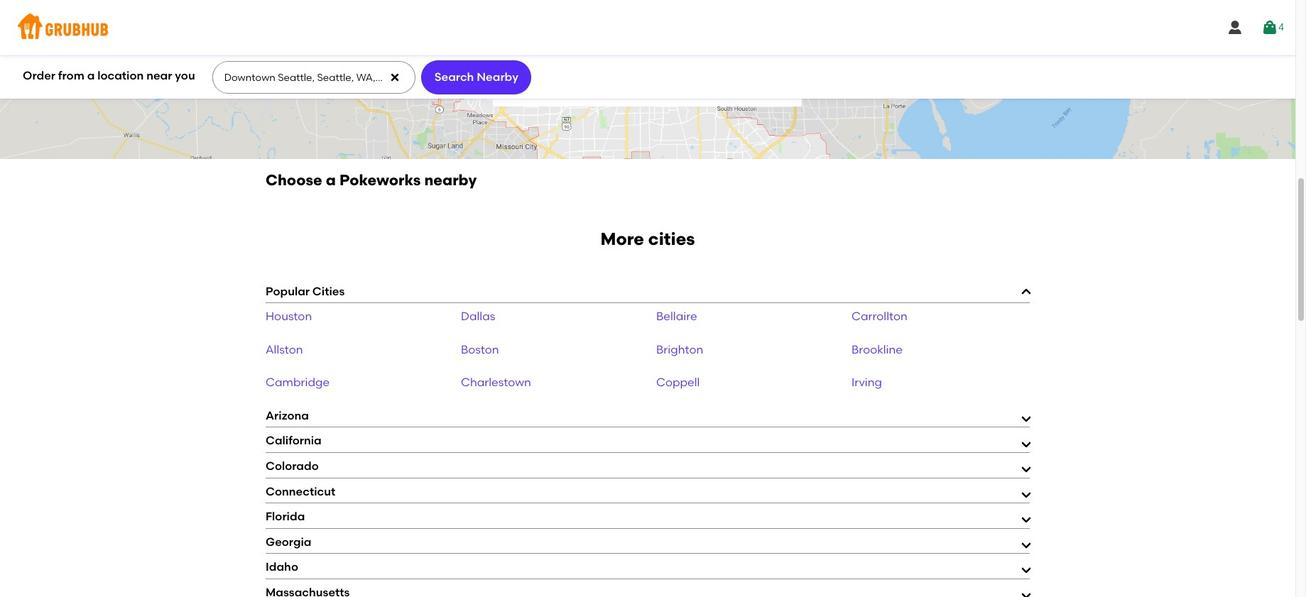 Task type: describe. For each thing, give the bounding box(es) containing it.
boston
[[461, 343, 499, 357]]

use current location
[[597, 63, 722, 78]]

allston
[[266, 343, 303, 357]]

florida
[[266, 510, 305, 524]]

brookline
[[852, 343, 903, 357]]

popular cities
[[266, 285, 345, 298]]

main navigation navigation
[[0, 0, 1296, 55]]

4
[[1279, 21, 1284, 33]]

use
[[597, 63, 620, 78]]

0 horizontal spatial a
[[87, 69, 95, 82]]

popular
[[266, 285, 310, 298]]

choose a pokeworks nearby
[[266, 171, 477, 189]]

you
[[175, 69, 195, 82]]

pokeworks
[[340, 171, 421, 189]]

nearby
[[477, 70, 518, 84]]

more cities
[[601, 228, 695, 249]]

coppell
[[656, 376, 700, 390]]

colorado
[[266, 460, 319, 473]]

bellaire link
[[656, 310, 697, 323]]

svg image
[[1262, 19, 1279, 36]]

use current location button
[[516, 58, 779, 84]]

carrollton link
[[852, 310, 908, 323]]

carrollton
[[852, 310, 908, 323]]

1 vertical spatial a
[[326, 171, 336, 189]]

cambridge
[[266, 376, 330, 390]]

houston link
[[266, 310, 312, 323]]

cambridge link
[[266, 376, 330, 390]]

brighton
[[656, 343, 704, 357]]

irving
[[852, 376, 882, 390]]



Task type: vqa. For each thing, say whether or not it's contained in the screenshot.
the Boston
yes



Task type: locate. For each thing, give the bounding box(es) containing it.
a
[[87, 69, 95, 82], [326, 171, 336, 189]]

coppell link
[[656, 376, 700, 390]]

cities
[[648, 228, 695, 249]]

nearby
[[424, 171, 477, 189]]

1 horizontal spatial a
[[326, 171, 336, 189]]

current
[[623, 63, 668, 78]]

a right "from"
[[87, 69, 95, 82]]

location right current
[[671, 63, 722, 78]]

order from a location near you
[[23, 69, 195, 82]]

order
[[23, 69, 55, 82]]

brighton link
[[656, 343, 704, 357]]

connecticut
[[266, 485, 335, 498]]

from
[[58, 69, 84, 82]]

svg image
[[1227, 19, 1244, 36], [577, 62, 594, 79], [389, 72, 401, 83]]

charlestown
[[461, 376, 531, 390]]

houston
[[266, 310, 312, 323]]

svg image inside use current location button
[[577, 62, 594, 79]]

search nearby
[[435, 70, 518, 84]]

1 horizontal spatial svg image
[[577, 62, 594, 79]]

cities
[[312, 285, 345, 298]]

brookline link
[[852, 343, 903, 357]]

Search Address search field
[[212, 62, 414, 93]]

2 horizontal spatial svg image
[[1227, 19, 1244, 36]]

georgia
[[266, 535, 312, 549]]

charlestown link
[[461, 376, 531, 390]]

location inside button
[[671, 63, 722, 78]]

search nearby button
[[421, 60, 532, 94]]

0 horizontal spatial svg image
[[389, 72, 401, 83]]

0 horizontal spatial location
[[97, 69, 144, 82]]

choose
[[266, 171, 322, 189]]

4 button
[[1262, 15, 1284, 40]]

0 vertical spatial a
[[87, 69, 95, 82]]

california
[[266, 434, 322, 448]]

allston link
[[266, 343, 303, 357]]

location left 'near'
[[97, 69, 144, 82]]

location
[[671, 63, 722, 78], [97, 69, 144, 82]]

svg image inside main navigation navigation
[[1227, 19, 1244, 36]]

irving link
[[852, 376, 882, 390]]

bellaire
[[656, 310, 697, 323]]

more
[[601, 228, 644, 249]]

near
[[146, 69, 172, 82]]

arizona
[[266, 409, 309, 423]]

search
[[435, 70, 474, 84]]

idaho
[[266, 561, 298, 574]]

dallas
[[461, 310, 495, 323]]

dallas link
[[461, 310, 495, 323]]

a right choose
[[326, 171, 336, 189]]

1 horizontal spatial location
[[671, 63, 722, 78]]

svg image left search
[[389, 72, 401, 83]]

svg image left svg icon
[[1227, 19, 1244, 36]]

svg image left use
[[577, 62, 594, 79]]

boston link
[[461, 343, 499, 357]]



